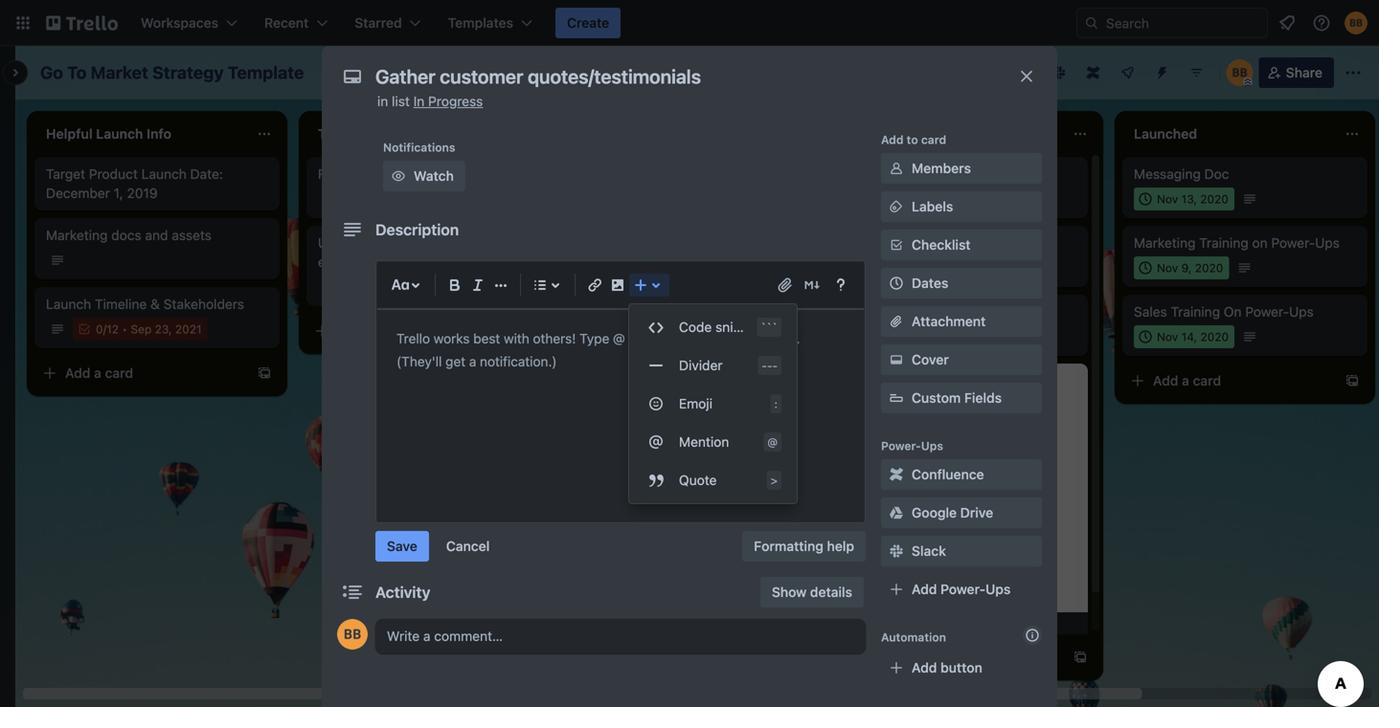 Task type: describe. For each thing, give the bounding box(es) containing it.
members link
[[881, 153, 1042, 184]]

sm image for confluence
[[887, 465, 906, 485]]

open help dialog image
[[829, 274, 852, 297]]

share button
[[1259, 57, 1334, 88]]

fix alignment issue on /pricing
[[318, 166, 505, 182]]

a for docs
[[94, 365, 101, 381]]

newsletter
[[899, 622, 965, 638]]

watch button
[[383, 161, 465, 192]]

messaging
[[1134, 166, 1201, 182]]

update
[[318, 235, 363, 251]]

attach and insert link image
[[776, 276, 795, 295]]

customize views image
[[478, 63, 497, 82]]

target product launch date: december 1, 2019 link
[[46, 165, 268, 203]]

sales training on power-ups
[[1134, 304, 1314, 320]]

add a card button for and
[[34, 358, 249, 389]]

a for post
[[910, 650, 917, 666]]

formatting help
[[754, 539, 854, 555]]

sm image for cover
[[887, 351, 906, 370]]

sm image for labels
[[887, 197, 906, 216]]

formatting
[[754, 539, 823, 555]]

23, inside checkbox
[[904, 330, 921, 344]]

power- right on
[[1245, 304, 1289, 320]]

Nov 13, 2020 checkbox
[[1134, 188, 1234, 211]]

timeline
[[95, 296, 147, 312]]

code snippet ```
[[679, 319, 778, 335]]

formatting help link
[[742, 532, 866, 562]]

- inside blog post - announcement link
[[924, 235, 930, 251]]

training for sales
[[1171, 304, 1220, 320]]

mention
[[679, 434, 729, 450]]

@
[[767, 436, 778, 449]]

automation
[[881, 631, 946, 645]]

card right to at top
[[921, 133, 946, 147]]

add a card button for -
[[850, 643, 1065, 673]]

messaging doc
[[1134, 166, 1229, 182]]

9,
[[1181, 261, 1192, 275]]

marketing training on power-ups
[[1134, 235, 1340, 251]]

nov 9, 2020
[[1157, 261, 1223, 275]]

checklist link
[[881, 230, 1042, 260]]

dates
[[912, 275, 948, 291]]

on
[[1224, 304, 1242, 320]]

snippet
[[715, 319, 762, 335]]

Nov 9, 2020 checkbox
[[1134, 257, 1229, 280]]

14,
[[1181, 330, 1197, 344]]

go
[[40, 62, 63, 83]]

launch inside target product launch date: december 1, 2019
[[141, 166, 187, 182]]

workspace visible image
[[360, 65, 375, 80]]

to
[[67, 62, 87, 83]]

app
[[879, 304, 904, 320]]

add a card for post
[[881, 650, 949, 666]]

references
[[424, 235, 490, 251]]

sm image for google drive
[[887, 504, 906, 523]]

in progress link
[[413, 93, 483, 109]]

power- up email newsletter link
[[941, 582, 986, 598]]

social promotion link
[[862, 165, 1076, 184]]

star or unstar board image
[[325, 65, 340, 80]]

2 horizontal spatial on
[[1252, 235, 1268, 251]]

Aug 21, 2020 checkbox
[[862, 188, 962, 211]]

save
[[387, 539, 417, 555]]

card for marketing docs and assets
[[105, 365, 133, 381]]

in list in progress
[[377, 93, 483, 109]]

card for marketing training on power-ups
[[1193, 373, 1221, 389]]

2020 right 21,
[[928, 192, 956, 206]]

emoji
[[679, 396, 712, 412]]

divider
[[679, 358, 723, 374]]

view markdown image
[[803, 276, 822, 295]]

existing
[[318, 254, 366, 270]]

marketing docs and assets link
[[46, 226, 268, 245]]

divider image
[[645, 354, 668, 377]]

card for update assorted references on existing marketing pages
[[377, 323, 405, 339]]

0 / 12 • sep 23, 2021
[[96, 323, 202, 336]]

add a card button for on
[[1122, 366, 1337, 396]]

card for blog post - announcement
[[921, 650, 949, 666]]

2020 for on
[[1195, 261, 1223, 275]]

italic ⌘i image
[[466, 274, 489, 297]]

button
[[941, 660, 982, 676]]

19,
[[904, 261, 920, 275]]

attachment
[[912, 314, 986, 329]]

bold ⌘b image
[[443, 274, 466, 297]]

sm image for checklist
[[887, 236, 906, 255]]

dates button
[[881, 268, 1042, 299]]

create from template… image for existing
[[529, 324, 544, 339]]

menu inside editor toolbar toolbar
[[629, 308, 797, 500]]

aug
[[885, 192, 906, 206]]

Nov 14, 2020 checkbox
[[1134, 326, 1235, 349]]

0 horizontal spatial bob builder (bobbuilder40) image
[[337, 620, 368, 650]]

launch timeline & stakeholders
[[46, 296, 244, 312]]

:
[[774, 397, 778, 411]]

blog
[[862, 235, 890, 251]]

search image
[[1084, 15, 1099, 31]]

emoji image
[[645, 393, 668, 416]]

marketing training on power-ups link
[[1134, 234, 1356, 253]]

1 vertical spatial announcement
[[908, 304, 1001, 320]]

power- down messaging doc link
[[1271, 235, 1315, 251]]

checklist
[[912, 237, 971, 253]]

email newsletter
[[862, 622, 965, 638]]

alignment
[[339, 166, 400, 182]]

marketing inside update assorted references on existing marketing pages
[[369, 254, 431, 270]]

email
[[862, 622, 895, 638]]

21,
[[909, 192, 925, 206]]

open information menu image
[[1312, 13, 1331, 33]]

jul for app
[[885, 330, 901, 344]]

sales
[[1134, 304, 1167, 320]]

in
[[413, 93, 425, 109]]

sm image for members
[[887, 159, 906, 178]]

quote
[[679, 473, 717, 488]]

in-app announcement link
[[862, 303, 1076, 322]]

cancel
[[446, 539, 490, 555]]

1 horizontal spatial create from template… image
[[1073, 650, 1088, 666]]

december
[[46, 185, 110, 201]]

code
[[679, 319, 712, 335]]

aug 21, 2020
[[885, 192, 956, 206]]

share
[[1286, 65, 1323, 80]]

sales training on power-ups link
[[1134, 303, 1356, 322]]

0
[[96, 323, 103, 336]]

2020 for on
[[1200, 330, 1229, 344]]

doc
[[1204, 166, 1229, 182]]

Jul 19, 2020 checkbox
[[862, 257, 957, 280]]

add power-ups
[[912, 582, 1011, 598]]

fix alignment issue on /pricing link
[[318, 165, 540, 184]]



Task type: locate. For each thing, give the bounding box(es) containing it.
jul left the 19,
[[885, 261, 901, 275]]

1 vertical spatial sm image
[[887, 236, 906, 255]]

description
[[375, 221, 459, 239]]

2 sm image from the top
[[887, 197, 906, 216]]

in-
[[862, 304, 879, 320]]

custom fields
[[912, 390, 1002, 406]]

update assorted references on existing marketing pages link
[[318, 234, 540, 272]]

add a card button down 'sep'
[[34, 358, 249, 389]]

0 vertical spatial launch
[[141, 166, 187, 182]]

bob builder (bobbuilder40) image
[[1227, 59, 1253, 86], [337, 620, 368, 650]]

google
[[912, 505, 957, 521]]

nov for marketing
[[1157, 261, 1178, 275]]

0 notifications image
[[1276, 11, 1299, 34]]

social promotion
[[862, 166, 966, 182]]

add a card button for references
[[306, 316, 521, 347]]

labels
[[912, 199, 953, 215]]

card down newsletter
[[921, 650, 949, 666]]

1 vertical spatial launch
[[46, 296, 91, 312]]

0 vertical spatial bob builder (bobbuilder40) image
[[1227, 59, 1253, 86]]

add a card
[[337, 323, 405, 339], [65, 365, 133, 381], [1153, 373, 1221, 389], [881, 650, 949, 666]]

add inside button
[[912, 660, 937, 676]]

product
[[89, 166, 138, 182]]

switch to… image
[[13, 13, 33, 33]]

2 vertical spatial create from template… image
[[1073, 650, 1088, 666]]

2020 for -
[[923, 261, 951, 275]]

launch left timeline
[[46, 296, 91, 312]]

a down 0
[[94, 365, 101, 381]]

1 vertical spatial create from template… image
[[1345, 374, 1360, 389]]

a down update assorted references on existing marketing pages at the top left of page
[[366, 323, 373, 339]]

training up nov 9, 2020
[[1199, 235, 1249, 251]]

add button
[[912, 660, 982, 676]]

announcement down labels "link"
[[934, 235, 1028, 251]]

0 horizontal spatial create from template… image
[[529, 324, 544, 339]]

add a card button down email newsletter link
[[850, 643, 1065, 673]]

marketing inside "link"
[[46, 227, 108, 243]]

nov left 13,
[[1157, 192, 1178, 206]]

menu containing code snippet
[[629, 308, 797, 500]]

sm image
[[389, 167, 408, 186], [887, 236, 906, 255], [887, 542, 906, 561]]

nov for messaging
[[1157, 192, 1178, 206]]

1,
[[114, 185, 123, 201]]

slack
[[912, 543, 946, 559]]

sm image down power-ups
[[887, 465, 906, 485]]

1 horizontal spatial marketing
[[369, 254, 431, 270]]

add a card for assorted
[[337, 323, 405, 339]]

launch timeline & stakeholders link
[[46, 295, 268, 314]]

nov inside option
[[1157, 192, 1178, 206]]

target
[[46, 166, 85, 182]]

nov 14, 2020
[[1157, 330, 1229, 344]]

5 sm image from the top
[[887, 504, 906, 523]]

1 horizontal spatial bob builder (bobbuilder40) image
[[1227, 59, 1253, 86]]

card
[[921, 133, 946, 147], [377, 323, 405, 339], [105, 365, 133, 381], [1193, 373, 1221, 389], [921, 650, 949, 666]]

save button
[[375, 532, 429, 562]]

training up nov 14, 2020
[[1171, 304, 1220, 320]]

add
[[881, 133, 904, 147], [337, 323, 362, 339], [65, 365, 90, 381], [1153, 373, 1178, 389], [912, 582, 937, 598], [881, 650, 906, 666], [912, 660, 937, 676]]

go to market strategy template
[[40, 62, 304, 83]]

jul for post
[[885, 261, 901, 275]]

None text field
[[366, 59, 998, 94]]

1 nov from the top
[[1157, 192, 1178, 206]]

assorted
[[367, 235, 421, 251]]

add a card for training
[[1153, 373, 1221, 389]]

add a card down the "text styles" image
[[337, 323, 405, 339]]

3 sm image from the top
[[887, 351, 906, 370]]

sm image inside "checklist" link
[[887, 236, 906, 255]]

help
[[827, 539, 854, 555]]

2020 down the attachment
[[924, 330, 953, 344]]

2 horizontal spatial create from template… image
[[1345, 374, 1360, 389]]

power- up confluence at the bottom right
[[881, 440, 921, 453]]

launch up 2019 in the left of the page
[[141, 166, 187, 182]]

quote image
[[645, 469, 668, 492]]

cover link
[[881, 345, 1042, 375]]

&
[[150, 296, 160, 312]]

a down automation
[[910, 650, 917, 666]]

1 vertical spatial jul
[[885, 330, 901, 344]]

23,
[[155, 323, 172, 336], [904, 330, 921, 344]]

1 vertical spatial training
[[1171, 304, 1220, 320]]

assets
[[172, 227, 212, 243]]

training for marketing
[[1199, 235, 1249, 251]]

bob builder (bobbuilder40) image
[[1345, 11, 1368, 34]]

create from template… image
[[257, 366, 272, 381]]

show menu image
[[1344, 63, 1363, 82]]

cancel button
[[435, 532, 501, 562]]

2020 for announcement
[[924, 330, 953, 344]]

nov
[[1157, 192, 1178, 206], [1157, 261, 1178, 275], [1157, 330, 1178, 344]]

on for issue
[[439, 166, 455, 182]]

a for training
[[1182, 373, 1189, 389]]

editor toolbar toolbar
[[385, 270, 856, 504]]

2 vertical spatial nov
[[1157, 330, 1178, 344]]

sm image left google at the right of page
[[887, 504, 906, 523]]

2020
[[928, 192, 956, 206], [1200, 192, 1229, 206], [923, 261, 951, 275], [1195, 261, 1223, 275], [924, 330, 953, 344], [1200, 330, 1229, 344]]

launch inside launch timeline & stakeholders link
[[46, 296, 91, 312]]

labels link
[[881, 192, 1042, 222]]

on right issue
[[439, 166, 455, 182]]

0 vertical spatial jul
[[885, 261, 901, 275]]

0 vertical spatial announcement
[[934, 235, 1028, 251]]

1 vertical spatial nov
[[1157, 261, 1178, 275]]

card down nov 14, 2020
[[1193, 373, 1221, 389]]

marketing docs and assets
[[46, 227, 212, 243]]

progress
[[428, 93, 483, 109]]

docs
[[111, 227, 141, 243]]

template
[[228, 62, 304, 83]]

12
[[107, 323, 119, 336]]

4 sm image from the top
[[887, 465, 906, 485]]

0 vertical spatial create from template… image
[[529, 324, 544, 339]]

2 nov from the top
[[1157, 261, 1178, 275]]

create from template… image
[[529, 324, 544, 339], [1345, 374, 1360, 389], [1073, 650, 1088, 666]]

a for assorted
[[366, 323, 373, 339]]

1 jul from the top
[[885, 261, 901, 275]]

Jul 23, 2020 checkbox
[[862, 326, 958, 349]]

jul 23, 2020
[[885, 330, 953, 344]]

sm image inside cover link
[[887, 351, 906, 370]]

jul down app
[[885, 330, 901, 344]]

confluence
[[912, 467, 984, 483]]

0 vertical spatial training
[[1199, 235, 1249, 251]]

Search field
[[1099, 9, 1267, 37]]

announcement down dates button
[[908, 304, 1001, 320]]

add to card
[[881, 133, 946, 147]]

1 horizontal spatial launch
[[141, 166, 187, 182]]

on up more formatting icon
[[494, 235, 509, 251]]

2020 right 9,
[[1195, 261, 1223, 275]]

show
[[772, 585, 807, 600]]

sep
[[131, 323, 152, 336]]

Write a comment text field
[[375, 620, 866, 654]]

blog post - announcement
[[862, 235, 1028, 251]]

on inside update assorted references on existing marketing pages
[[494, 235, 509, 251]]

sm image
[[887, 159, 906, 178], [887, 197, 906, 216], [887, 351, 906, 370], [887, 465, 906, 485], [887, 504, 906, 523]]

google drive
[[912, 505, 993, 521]]

add a card button down the "text styles" image
[[306, 316, 521, 347]]

promotion
[[903, 166, 966, 182]]

create from template… image for ups
[[1345, 374, 1360, 389]]

market
[[91, 62, 148, 83]]

image image
[[606, 274, 629, 297]]

attachment button
[[881, 306, 1042, 337]]

add a card button down nov 14, 2020
[[1122, 366, 1337, 396]]

card down the "text styles" image
[[377, 323, 405, 339]]

mention image
[[645, 431, 668, 454]]

sm image for watch
[[389, 167, 408, 186]]

a down nov 14, 2020 checkbox on the right top of page
[[1182, 373, 1189, 389]]

on for references
[[494, 235, 509, 251]]

update assorted references on existing marketing pages
[[318, 235, 509, 270]]

sm image inside labels "link"
[[887, 197, 906, 216]]

drive
[[960, 505, 993, 521]]

power-ups
[[881, 440, 943, 453]]

2020 right 13,
[[1200, 192, 1229, 206]]

board link
[[386, 57, 468, 88]]

power ups image
[[1120, 65, 1136, 80]]

1 horizontal spatial 23,
[[904, 330, 921, 344]]

menu
[[629, 308, 797, 500]]

notifications
[[383, 141, 455, 154]]

add power-ups link
[[881, 575, 1042, 605]]

create
[[567, 15, 609, 31]]

sm image inside members link
[[887, 159, 906, 178]]

23, up cover
[[904, 330, 921, 344]]

add a card for docs
[[65, 365, 133, 381]]

nov left 9,
[[1157, 261, 1178, 275]]

sm image inside the watch button
[[389, 167, 408, 186]]

0 horizontal spatial on
[[439, 166, 455, 182]]

email newsletter link
[[862, 621, 1076, 640]]

add button button
[[881, 653, 1042, 684]]

•
[[122, 323, 127, 336]]

cover
[[912, 352, 949, 368]]

marketing
[[46, 227, 108, 243], [1134, 235, 1196, 251], [369, 254, 431, 270]]

0 horizontal spatial marketing
[[46, 227, 108, 243]]

primary element
[[0, 0, 1379, 46]]

-
[[924, 235, 930, 251], [762, 359, 767, 373], [767, 359, 772, 373], [772, 359, 778, 373]]

sm image for slack
[[887, 542, 906, 561]]

watch
[[414, 168, 454, 184]]

activity
[[375, 584, 430, 602]]

sm image down jul 23, 2020 checkbox
[[887, 351, 906, 370]]

members
[[912, 160, 971, 176]]

Main content area, start typing to enter text. text field
[[396, 328, 845, 373]]

>
[[771, 474, 778, 487]]

add a card down 14,
[[1153, 373, 1221, 389]]

issue
[[404, 166, 436, 182]]

card down •
[[105, 365, 133, 381]]

13,
[[1181, 192, 1197, 206]]

to
[[907, 133, 918, 147]]

marketing for marketing docs and assets
[[46, 227, 108, 243]]

0 horizontal spatial 23,
[[155, 323, 172, 336]]

Board name text field
[[31, 57, 314, 88]]

custom fields button
[[881, 389, 1042, 408]]

3 nov from the top
[[1157, 330, 1178, 344]]

sm image left 21,
[[887, 197, 906, 216]]

2020 right 14,
[[1200, 330, 1229, 344]]

23, right 'sep'
[[155, 323, 172, 336]]

/pricing
[[458, 166, 505, 182]]

jul 19, 2020
[[885, 261, 951, 275]]

1 sm image from the top
[[887, 159, 906, 178]]

```
[[761, 321, 778, 334]]

link image
[[583, 274, 606, 297]]

0 horizontal spatial launch
[[46, 296, 91, 312]]

2021
[[175, 323, 202, 336]]

2 horizontal spatial marketing
[[1134, 235, 1196, 251]]

2 vertical spatial sm image
[[887, 542, 906, 561]]

more formatting image
[[489, 274, 512, 297]]

code snippet image
[[645, 316, 668, 339]]

1 horizontal spatial on
[[494, 235, 509, 251]]

0 vertical spatial nov
[[1157, 192, 1178, 206]]

0 vertical spatial sm image
[[389, 167, 408, 186]]

on down messaging doc link
[[1252, 235, 1268, 251]]

nov for sales
[[1157, 330, 1178, 344]]

---
[[762, 359, 778, 373]]

marketing up nov 9, 2020 checkbox
[[1134, 235, 1196, 251]]

add a card down 0
[[65, 365, 133, 381]]

lists image
[[529, 274, 552, 297]]

2 jul from the top
[[885, 330, 901, 344]]

marketing down "assorted"
[[369, 254, 431, 270]]

text styles image
[[389, 274, 412, 297]]

1 vertical spatial bob builder (bobbuilder40) image
[[337, 620, 368, 650]]

show details link
[[760, 577, 864, 608]]

sm image up aug
[[887, 159, 906, 178]]

marketing down december
[[46, 227, 108, 243]]

strategy
[[152, 62, 224, 83]]

jul inside checkbox
[[885, 330, 901, 344]]

add a card down automation
[[881, 650, 949, 666]]

jul inside option
[[885, 261, 901, 275]]

marketing for marketing training on power-ups
[[1134, 235, 1196, 251]]

2020 up dates
[[923, 261, 951, 275]]

nov left 14,
[[1157, 330, 1178, 344]]

training
[[1199, 235, 1249, 251], [1171, 304, 1220, 320]]



Task type: vqa. For each thing, say whether or not it's contained in the screenshot.
leftmost launch
yes



